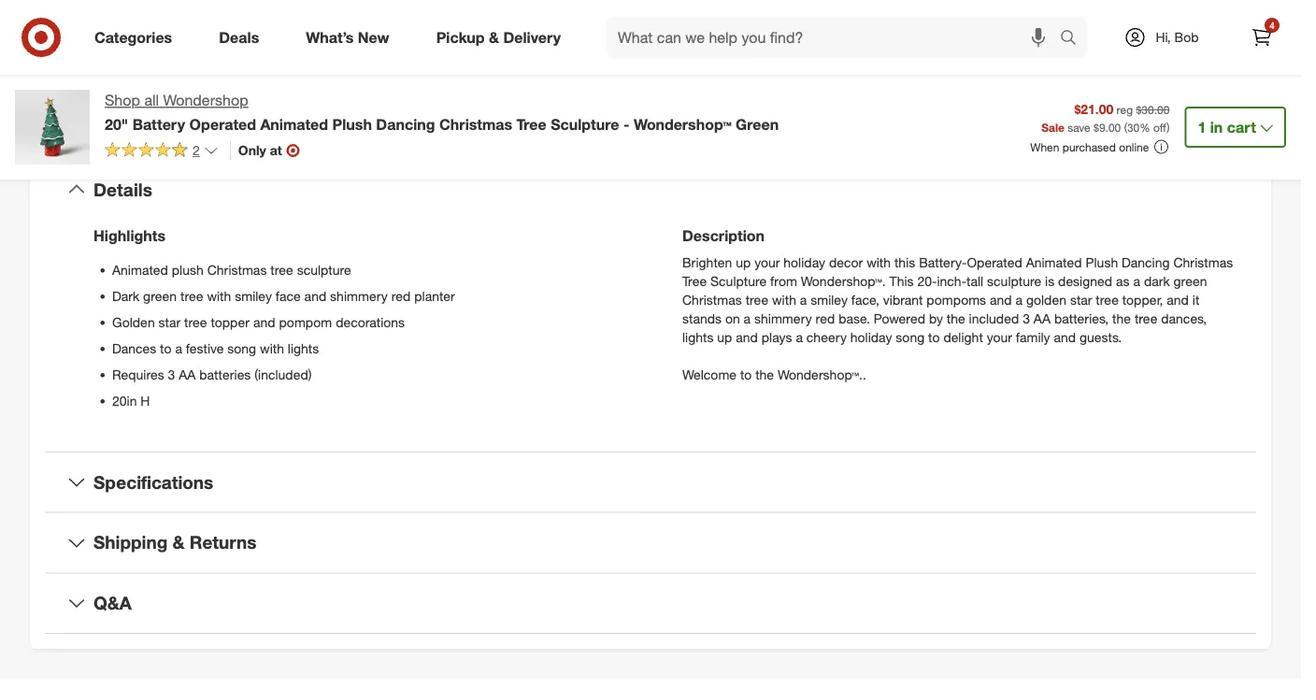 Task type: locate. For each thing, give the bounding box(es) containing it.
(
[[1124, 120, 1127, 134]]

sculpture inside brighten up your holiday decor with this battery-operated animated plush dancing christmas tree sculpture from wondershop™. this 20-inch-tall sculpture is designed as a dark green christmas tree with a smiley face, vibrant pompoms and a golden star tree topper, and it stands on a shimmery red base. powered by the included 3 aa batteries, the tree dances, lights up and plays a cheery holiday song to delight your family and guests.
[[711, 273, 767, 289]]

golden star tree topper and pompom decorations
[[112, 314, 405, 330]]

animated up is
[[1026, 254, 1082, 270]]

3 up family
[[1023, 310, 1030, 326]]

1 horizontal spatial red
[[816, 310, 835, 326]]

powered
[[874, 310, 926, 326]]

this up the this
[[895, 254, 916, 270]]

& left returns
[[173, 532, 185, 553]]

0 vertical spatial &
[[489, 28, 499, 46]]

1 vertical spatial dancing
[[1122, 254, 1170, 270]]

1 horizontal spatial green
[[1174, 273, 1208, 289]]

0 vertical spatial operated
[[189, 115, 256, 133]]

lights down stands
[[683, 329, 714, 345]]

holiday up from on the top right
[[784, 254, 826, 270]]

1 horizontal spatial shimmery
[[755, 310, 812, 326]]

shimmery up decorations
[[330, 288, 388, 304]]

0 horizontal spatial star
[[159, 314, 181, 330]]

20in
[[112, 392, 137, 409]]

dancing up dark
[[1122, 254, 1170, 270]]

lights inside brighten up your holiday decor with this battery-operated animated plush dancing christmas tree sculpture from wondershop™. this 20-inch-tall sculpture is designed as a dark green christmas tree with a smiley face, vibrant pompoms and a golden star tree topper, and it stands on a shimmery red base. powered by the included 3 aa batteries, the tree dances, lights up and plays a cheery holiday song to delight your family and guests.
[[683, 329, 714, 345]]

to right dances
[[160, 340, 172, 356]]

1
[[1198, 118, 1206, 136]]

smiley up the 'golden star tree topper and pompom decorations'
[[235, 288, 272, 304]]

0 vertical spatial tree
[[517, 115, 547, 133]]

0 horizontal spatial aa
[[179, 366, 196, 383]]

family
[[1016, 329, 1051, 345]]

pompom
[[279, 314, 332, 330]]

1 horizontal spatial aa
[[1034, 310, 1051, 326]]

what's
[[306, 28, 354, 46]]

the down the topper,
[[1113, 310, 1131, 326]]

1 vertical spatial red
[[816, 310, 835, 326]]

0 horizontal spatial tree
[[517, 115, 547, 133]]

tree
[[517, 115, 547, 133], [683, 273, 707, 289]]

2 horizontal spatial the
[[1113, 310, 1131, 326]]

0 horizontal spatial sculpture
[[551, 115, 619, 133]]

shipping & returns
[[93, 532, 257, 553]]

0 horizontal spatial operated
[[189, 115, 256, 133]]

1 horizontal spatial 3
[[1023, 310, 1030, 326]]

red inside brighten up your holiday decor with this battery-operated animated plush dancing christmas tree sculpture from wondershop™. this 20-inch-tall sculpture is designed as a dark green christmas tree with a smiley face, vibrant pompoms and a golden star tree topper, and it stands on a shimmery red base. powered by the included 3 aa batteries, the tree dances, lights up and plays a cheery holiday song to delight your family and guests.
[[816, 310, 835, 326]]

advertisement region
[[673, 0, 1287, 23]]

0 vertical spatial plush
[[332, 115, 372, 133]]

0 horizontal spatial plush
[[332, 115, 372, 133]]

red up cheery at the right of the page
[[816, 310, 835, 326]]

operated
[[189, 115, 256, 133], [967, 254, 1023, 270]]

operated up tall
[[967, 254, 1023, 270]]

1 vertical spatial tree
[[683, 273, 707, 289]]

this
[[640, 103, 678, 129], [895, 254, 916, 270]]

sculpture up face
[[297, 262, 351, 278]]

aa down golden
[[1034, 310, 1051, 326]]

only at
[[238, 142, 282, 158]]

red left planter
[[391, 288, 411, 304]]

golden
[[1027, 291, 1067, 308]]

1 horizontal spatial plush
[[1086, 254, 1118, 270]]

animated inside brighten up your holiday decor with this battery-operated animated plush dancing christmas tree sculpture from wondershop™. this 20-inch-tall sculpture is designed as a dark green christmas tree with a smiley face, vibrant pompoms and a golden star tree topper, and it stands on a shimmery red base. powered by the included 3 aa batteries, the tree dances, lights up and plays a cheery holiday song to delight your family and guests.
[[1026, 254, 1082, 270]]

dances
[[112, 340, 156, 356]]

plush
[[332, 115, 372, 133], [1086, 254, 1118, 270]]

image of 20" battery operated animated plush dancing christmas tree sculpture - wondershop™ green image
[[15, 90, 90, 165]]

up down description
[[736, 254, 751, 270]]

about
[[573, 103, 634, 129]]

with
[[867, 254, 891, 270], [207, 288, 231, 304], [772, 291, 797, 308], [260, 340, 284, 356]]

1 horizontal spatial sculpture
[[987, 273, 1042, 289]]

$30.00
[[1136, 102, 1170, 116]]

animated up dark
[[112, 262, 168, 278]]

stands
[[683, 310, 722, 326]]

0 horizontal spatial lights
[[288, 340, 319, 356]]

and down "dark green tree with smiley face and shimmery red planter"
[[253, 314, 275, 330]]

reg
[[1117, 102, 1133, 116]]

shimmery up plays
[[755, 310, 812, 326]]

sculpture left is
[[987, 273, 1042, 289]]

by
[[929, 310, 943, 326]]

song down powered
[[896, 329, 925, 345]]

operated inside brighten up your holiday decor with this battery-operated animated plush dancing christmas tree sculpture from wondershop™. this 20-inch-tall sculpture is designed as a dark green christmas tree with a smiley face, vibrant pompoms and a golden star tree topper, and it stands on a shimmery red base. powered by the included 3 aa batteries, the tree dances, lights up and plays a cheery holiday song to delight your family and guests.
[[967, 254, 1023, 270]]

animated up at
[[260, 115, 328, 133]]

dancing down "new"
[[376, 115, 435, 133]]

(included)
[[255, 366, 312, 383]]

and right face
[[304, 288, 327, 304]]

0 horizontal spatial to
[[160, 340, 172, 356]]

1 horizontal spatial sculpture
[[711, 273, 767, 289]]

1 horizontal spatial up
[[736, 254, 751, 270]]

sculpture
[[551, 115, 619, 133], [711, 273, 767, 289]]

your down "included"
[[987, 329, 1013, 345]]

1 horizontal spatial tree
[[683, 273, 707, 289]]

tree inside brighten up your holiday decor with this battery-operated animated plush dancing christmas tree sculpture from wondershop™. this 20-inch-tall sculpture is designed as a dark green christmas tree with a smiley face, vibrant pompoms and a golden star tree topper, and it stands on a shimmery red base. powered by the included 3 aa batteries, the tree dances, lights up and plays a cheery holiday song to delight your family and guests.
[[683, 273, 707, 289]]

smiley
[[235, 288, 272, 304], [811, 291, 848, 308]]

operated inside shop all wondershop 20" battery operated animated plush dancing christmas tree sculpture - wondershop™ green
[[189, 115, 256, 133]]

0 horizontal spatial &
[[173, 532, 185, 553]]

dancing inside brighten up your holiday decor with this battery-operated animated plush dancing christmas tree sculpture from wondershop™. this 20-inch-tall sculpture is designed as a dark green christmas tree with a smiley face, vibrant pompoms and a golden star tree topper, and it stands on a shimmery red base. powered by the included 3 aa batteries, the tree dances, lights up and plays a cheery holiday song to delight your family and guests.
[[1122, 254, 1170, 270]]

1 horizontal spatial holiday
[[851, 329, 892, 345]]

lights down pompom
[[288, 340, 319, 356]]

festive
[[186, 340, 224, 356]]

1 vertical spatial aa
[[179, 366, 196, 383]]

this inside brighten up your holiday decor with this battery-operated animated plush dancing christmas tree sculpture from wondershop™. this 20-inch-tall sculpture is designed as a dark green christmas tree with a smiley face, vibrant pompoms and a golden star tree topper, and it stands on a shimmery red base. powered by the included 3 aa batteries, the tree dances, lights up and plays a cheery holiday song to delight your family and guests.
[[895, 254, 916, 270]]

star up batteries,
[[1070, 291, 1093, 308]]

red
[[391, 288, 411, 304], [816, 310, 835, 326]]

and
[[304, 288, 327, 304], [990, 291, 1012, 308], [1167, 291, 1189, 308], [253, 314, 275, 330], [736, 329, 758, 345], [1054, 329, 1076, 345]]

1 vertical spatial your
[[987, 329, 1013, 345]]

0 horizontal spatial song
[[227, 340, 256, 356]]

0 vertical spatial 3
[[1023, 310, 1030, 326]]

description
[[683, 227, 765, 245]]

your up from on the top right
[[755, 254, 780, 270]]

0 horizontal spatial this
[[640, 103, 678, 129]]

the down pompoms
[[947, 310, 966, 326]]

details button
[[45, 160, 1257, 219]]

from
[[771, 273, 797, 289]]

hi,
[[1156, 29, 1171, 45]]

plush up designed
[[1086, 254, 1118, 270]]

1 in cart for 20" battery operated animated plush dancing christmas tree sculpture - wondershop™ green element
[[1198, 118, 1257, 136]]

1 horizontal spatial to
[[740, 366, 752, 383]]

a
[[1134, 273, 1141, 289], [800, 291, 807, 308], [1016, 291, 1023, 308], [744, 310, 751, 326], [796, 329, 803, 345], [175, 340, 182, 356]]

1 horizontal spatial song
[[896, 329, 925, 345]]

operated down wondershop
[[189, 115, 256, 133]]

face,
[[852, 291, 880, 308]]

your
[[755, 254, 780, 270], [987, 329, 1013, 345]]

topper
[[211, 314, 250, 330]]

categories
[[94, 28, 172, 46]]

0 horizontal spatial dancing
[[376, 115, 435, 133]]

green
[[1174, 273, 1208, 289], [143, 288, 177, 304]]

to down by
[[929, 329, 940, 345]]

0 vertical spatial star
[[1070, 291, 1093, 308]]

batteries,
[[1055, 310, 1109, 326]]

sculpture inside brighten up your holiday decor with this battery-operated animated plush dancing christmas tree sculpture from wondershop™. this 20-inch-tall sculpture is designed as a dark green christmas tree with a smiley face, vibrant pompoms and a golden star tree topper, and it stands on a shimmery red base. powered by the included 3 aa batteries, the tree dances, lights up and plays a cheery holiday song to delight your family and guests.
[[987, 273, 1042, 289]]

sculpture down brighten
[[711, 273, 767, 289]]

lights
[[683, 329, 714, 345], [288, 340, 319, 356]]

0 horizontal spatial shimmery
[[330, 288, 388, 304]]

in
[[1211, 118, 1223, 136]]

to inside brighten up your holiday decor with this battery-operated animated plush dancing christmas tree sculpture from wondershop™. this 20-inch-tall sculpture is designed as a dark green christmas tree with a smiley face, vibrant pompoms and a golden star tree topper, and it stands on a shimmery red base. powered by the included 3 aa batteries, the tree dances, lights up and plays a cheery holiday song to delight your family and guests.
[[929, 329, 940, 345]]

christmas right plush
[[207, 262, 267, 278]]

1 horizontal spatial dancing
[[1122, 254, 1170, 270]]

0 horizontal spatial 3
[[168, 366, 175, 383]]

1 horizontal spatial the
[[947, 310, 966, 326]]

and left it
[[1167, 291, 1189, 308]]

aa inside brighten up your holiday decor with this battery-operated animated plush dancing christmas tree sculpture from wondershop™. this 20-inch-tall sculpture is designed as a dark green christmas tree with a smiley face, vibrant pompoms and a golden star tree topper, and it stands on a shimmery red base. powered by the included 3 aa batteries, the tree dances, lights up and plays a cheery holiday song to delight your family and guests.
[[1034, 310, 1051, 326]]

1 horizontal spatial &
[[489, 28, 499, 46]]

christmas down pickup on the top
[[439, 115, 512, 133]]

sculpture
[[297, 262, 351, 278], [987, 273, 1042, 289]]

green right dark
[[143, 288, 177, 304]]

plush down what's new link
[[332, 115, 372, 133]]

plush inside brighten up your holiday decor with this battery-operated animated plush dancing christmas tree sculpture from wondershop™. this 20-inch-tall sculpture is designed as a dark green christmas tree with a smiley face, vibrant pompoms and a golden star tree topper, and it stands on a shimmery red base. powered by the included 3 aa batteries, the tree dances, lights up and plays a cheery holiday song to delight your family and guests.
[[1086, 254, 1118, 270]]

included
[[969, 310, 1019, 326]]

christmas
[[439, 115, 512, 133], [1174, 254, 1233, 270], [207, 262, 267, 278], [683, 291, 742, 308]]

as
[[1116, 273, 1130, 289]]

green up it
[[1174, 273, 1208, 289]]

1 vertical spatial sculpture
[[711, 273, 767, 289]]

aa
[[1034, 310, 1051, 326], [179, 366, 196, 383]]

0 vertical spatial holiday
[[784, 254, 826, 270]]

2 horizontal spatial animated
[[1026, 254, 1082, 270]]

4
[[1270, 19, 1275, 31]]

tree up festive
[[184, 314, 207, 330]]

a right 'on'
[[744, 310, 751, 326]]

star right golden
[[159, 314, 181, 330]]

tree down the topper,
[[1135, 310, 1158, 326]]

welcome
[[683, 366, 737, 383]]

smiley down wondershop™.
[[811, 291, 848, 308]]

1 vertical spatial holiday
[[851, 329, 892, 345]]

1 horizontal spatial this
[[895, 254, 916, 270]]

to right welcome
[[740, 366, 752, 383]]

all
[[144, 91, 159, 109]]

1 horizontal spatial smiley
[[811, 291, 848, 308]]

0 horizontal spatial your
[[755, 254, 780, 270]]

to for welcome to the wondershop™..
[[740, 366, 752, 383]]

and down batteries,
[[1054, 329, 1076, 345]]

tree left about at top
[[517, 115, 547, 133]]

and down 'on'
[[736, 329, 758, 345]]

tree down brighten
[[683, 273, 707, 289]]

2 horizontal spatial to
[[929, 329, 940, 345]]

3 inside brighten up your holiday decor with this battery-operated animated plush dancing christmas tree sculpture from wondershop™. this 20-inch-tall sculpture is designed as a dark green christmas tree with a smiley face, vibrant pompoms and a golden star tree topper, and it stands on a shimmery red base. powered by the included 3 aa batteries, the tree dances, lights up and plays a cheery holiday song to delight your family and guests.
[[1023, 310, 1030, 326]]

sculpture left -
[[551, 115, 619, 133]]

1 horizontal spatial lights
[[683, 329, 714, 345]]

& for pickup
[[489, 28, 499, 46]]

0 vertical spatial dancing
[[376, 115, 435, 133]]

1 vertical spatial up
[[717, 329, 732, 345]]

3 right "requires"
[[168, 366, 175, 383]]

off
[[1154, 120, 1167, 134]]

& right pickup on the top
[[489, 28, 499, 46]]

$
[[1094, 120, 1099, 134]]

& inside dropdown button
[[173, 532, 185, 553]]

delivery
[[503, 28, 561, 46]]

vibrant
[[883, 291, 923, 308]]

0 vertical spatial this
[[640, 103, 678, 129]]

save
[[1068, 120, 1091, 134]]

what's new
[[306, 28, 390, 46]]

0 vertical spatial shimmery
[[330, 288, 388, 304]]

holiday down base.
[[851, 329, 892, 345]]

star inside brighten up your holiday decor with this battery-operated animated plush dancing christmas tree sculpture from wondershop™. this 20-inch-tall sculpture is designed as a dark green christmas tree with a smiley face, vibrant pompoms and a golden star tree topper, and it stands on a shimmery red base. powered by the included 3 aa batteries, the tree dances, lights up and plays a cheery holiday song to delight your family and guests.
[[1070, 291, 1093, 308]]

1 horizontal spatial animated
[[260, 115, 328, 133]]

cart
[[1227, 118, 1257, 136]]

pickup & delivery
[[436, 28, 561, 46]]

0 vertical spatial aa
[[1034, 310, 1051, 326]]

1 vertical spatial shimmery
[[755, 310, 812, 326]]

the down plays
[[756, 366, 774, 383]]

0 vertical spatial sculpture
[[551, 115, 619, 133]]

1 vertical spatial &
[[173, 532, 185, 553]]

wondershop™.
[[801, 273, 886, 289]]

tree
[[270, 262, 293, 278], [180, 288, 203, 304], [746, 291, 769, 308], [1096, 291, 1119, 308], [1135, 310, 1158, 326], [184, 314, 207, 330]]

up down 'on'
[[717, 329, 732, 345]]

song down topper
[[227, 340, 256, 356]]

aa down festive
[[179, 366, 196, 383]]

this right -
[[640, 103, 678, 129]]

1 horizontal spatial star
[[1070, 291, 1093, 308]]

0 vertical spatial red
[[391, 288, 411, 304]]

1 horizontal spatial operated
[[967, 254, 1023, 270]]

0 vertical spatial up
[[736, 254, 751, 270]]

tree down as
[[1096, 291, 1119, 308]]

cheery
[[807, 329, 847, 345]]

1 vertical spatial plush
[[1086, 254, 1118, 270]]

1 vertical spatial operated
[[967, 254, 1023, 270]]

0 horizontal spatial sculpture
[[297, 262, 351, 278]]

& for shipping
[[173, 532, 185, 553]]

1 vertical spatial this
[[895, 254, 916, 270]]

1 horizontal spatial your
[[987, 329, 1013, 345]]

song
[[896, 329, 925, 345], [227, 340, 256, 356]]



Task type: vqa. For each thing, say whether or not it's contained in the screenshot.
"Dark green tree with smiley face and shimmery red planter"
yes



Task type: describe. For each thing, give the bounding box(es) containing it.
search button
[[1052, 17, 1097, 62]]

guests.
[[1080, 329, 1122, 345]]

delight
[[944, 329, 983, 345]]

face
[[276, 288, 301, 304]]

plush
[[172, 262, 204, 278]]

9.00
[[1099, 120, 1121, 134]]

plays
[[762, 329, 792, 345]]

dances to a festive song with lights
[[112, 340, 319, 356]]

battery-
[[919, 254, 967, 270]]

a right as
[[1134, 273, 1141, 289]]

a right plays
[[796, 329, 803, 345]]

What can we help you find? suggestions appear below search field
[[607, 17, 1065, 58]]

a left festive
[[175, 340, 182, 356]]

)
[[1167, 120, 1170, 134]]

welcome to the wondershop™..
[[683, 366, 867, 383]]

0 horizontal spatial holiday
[[784, 254, 826, 270]]

it
[[1193, 291, 1200, 308]]

1 vertical spatial star
[[159, 314, 181, 330]]

this
[[890, 273, 914, 289]]

is
[[1045, 273, 1055, 289]]

and up "included"
[[990, 291, 1012, 308]]

dark green tree with smiley face and shimmery red planter
[[112, 288, 455, 304]]

decorations
[[336, 314, 405, 330]]

20in h
[[112, 392, 150, 409]]

pickup
[[436, 28, 485, 46]]

decor
[[829, 254, 863, 270]]

smiley inside brighten up your holiday decor with this battery-operated animated plush dancing christmas tree sculpture from wondershop™. this 20-inch-tall sculpture is designed as a dark green christmas tree with a smiley face, vibrant pompoms and a golden star tree topper, and it stands on a shimmery red base. powered by the included 3 aa batteries, the tree dances, lights up and plays a cheery holiday song to delight your family and guests.
[[811, 291, 848, 308]]

h
[[141, 392, 150, 409]]

item
[[684, 103, 728, 129]]

animated plush christmas tree sculpture
[[112, 262, 351, 278]]

returns
[[190, 532, 257, 553]]

shop
[[105, 91, 140, 109]]

at
[[270, 142, 282, 158]]

highlights
[[93, 227, 165, 245]]

green inside brighten up your holiday decor with this battery-operated animated plush dancing christmas tree sculpture from wondershop™. this 20-inch-tall sculpture is designed as a dark green christmas tree with a smiley face, vibrant pompoms and a golden star tree topper, and it stands on a shimmery red base. powered by the included 3 aa batteries, the tree dances, lights up and plays a cheery holiday song to delight your family and guests.
[[1174, 273, 1208, 289]]

deals
[[219, 28, 259, 46]]

plush inside shop all wondershop 20" battery operated animated plush dancing christmas tree sculpture - wondershop™ green
[[332, 115, 372, 133]]

batteries
[[199, 366, 251, 383]]

dark
[[112, 288, 140, 304]]

sponsored
[[1231, 24, 1287, 38]]

dancing inside shop all wondershop 20" battery operated animated plush dancing christmas tree sculpture - wondershop™ green
[[376, 115, 435, 133]]

shipping & returns button
[[45, 513, 1257, 572]]

search
[[1052, 30, 1097, 48]]

animated inside shop all wondershop 20" battery operated animated plush dancing christmas tree sculpture - wondershop™ green
[[260, 115, 328, 133]]

tree down plush
[[180, 288, 203, 304]]

sale
[[1042, 120, 1065, 134]]

battery
[[132, 115, 185, 133]]

0 vertical spatial your
[[755, 254, 780, 270]]

2 link
[[105, 141, 219, 163]]

0 horizontal spatial the
[[756, 366, 774, 383]]

shimmery inside brighten up your holiday decor with this battery-operated animated plush dancing christmas tree sculpture from wondershop™. this 20-inch-tall sculpture is designed as a dark green christmas tree with a smiley face, vibrant pompoms and a golden star tree topper, and it stands on a shimmery red base. powered by the included 3 aa batteries, the tree dances, lights up and plays a cheery holiday song to delight your family and guests.
[[755, 310, 812, 326]]

to for dances to a festive song with lights
[[160, 340, 172, 356]]

0 horizontal spatial animated
[[112, 262, 168, 278]]

sculpture inside shop all wondershop 20" battery operated animated plush dancing christmas tree sculpture - wondershop™ green
[[551, 115, 619, 133]]

2
[[193, 142, 200, 158]]

details
[[93, 178, 152, 200]]

with up the (included)
[[260, 340, 284, 356]]

requires 3 aa batteries (included)
[[112, 366, 312, 383]]

deals link
[[203, 17, 283, 58]]

wondershop™
[[634, 115, 732, 133]]

wondershop™..
[[778, 366, 867, 383]]

with up topper
[[207, 288, 231, 304]]

tree up "dark green tree with smiley face and shimmery red planter"
[[270, 262, 293, 278]]

0 horizontal spatial green
[[143, 288, 177, 304]]

when purchased online
[[1031, 140, 1149, 154]]

online
[[1119, 140, 1149, 154]]

about this item
[[573, 103, 728, 129]]

brighten up your holiday decor with this battery-operated animated plush dancing christmas tree sculpture from wondershop™. this 20-inch-tall sculpture is designed as a dark green christmas tree with a smiley face, vibrant pompoms and a golden star tree topper, and it stands on a shimmery red base. powered by the included 3 aa batteries, the tree dances, lights up and plays a cheery holiday song to delight your family and guests.
[[683, 254, 1233, 345]]

song inside brighten up your holiday decor with this battery-operated animated plush dancing christmas tree sculpture from wondershop™. this 20-inch-tall sculpture is designed as a dark green christmas tree with a smiley face, vibrant pompoms and a golden star tree topper, and it stands on a shimmery red base. powered by the included 3 aa batteries, the tree dances, lights up and plays a cheery holiday song to delight your family and guests.
[[896, 329, 925, 345]]

bob
[[1175, 29, 1199, 45]]

with down from on the top right
[[772, 291, 797, 308]]

a up cheery at the right of the page
[[800, 291, 807, 308]]

dark
[[1144, 273, 1170, 289]]

1 vertical spatial 3
[[168, 366, 175, 383]]

0 horizontal spatial red
[[391, 288, 411, 304]]

shipping
[[93, 532, 168, 553]]

1 in cart
[[1198, 118, 1257, 136]]

purchased
[[1063, 140, 1116, 154]]

categories link
[[79, 17, 196, 58]]

pickup & delivery link
[[420, 17, 584, 58]]

a left golden
[[1016, 291, 1023, 308]]

tall
[[967, 273, 984, 289]]

christmas up stands
[[683, 291, 742, 308]]

requires
[[112, 366, 164, 383]]

30
[[1127, 120, 1140, 134]]

0 horizontal spatial smiley
[[235, 288, 272, 304]]

4 link
[[1242, 17, 1283, 58]]

christmas up it
[[1174, 254, 1233, 270]]

topper,
[[1123, 291, 1164, 308]]

q&a
[[93, 592, 132, 614]]

only
[[238, 142, 266, 158]]

%
[[1140, 120, 1151, 134]]

$21.00
[[1075, 101, 1114, 117]]

q&a button
[[45, 573, 1257, 633]]

-
[[624, 115, 630, 133]]

inch-
[[937, 273, 967, 289]]

base.
[[839, 310, 870, 326]]

brighten
[[683, 254, 732, 270]]

20"
[[105, 115, 128, 133]]

0 horizontal spatial up
[[717, 329, 732, 345]]

with up the this
[[867, 254, 891, 270]]

specifications
[[93, 471, 213, 493]]

on
[[725, 310, 740, 326]]

20-
[[918, 273, 937, 289]]

christmas inside shop all wondershop 20" battery operated animated plush dancing christmas tree sculpture - wondershop™ green
[[439, 115, 512, 133]]

tree inside shop all wondershop 20" battery operated animated plush dancing christmas tree sculpture - wondershop™ green
[[517, 115, 547, 133]]

$21.00 reg $30.00 sale save $ 9.00 ( 30 % off )
[[1042, 101, 1170, 134]]

pompoms
[[927, 291, 987, 308]]

tree up plays
[[746, 291, 769, 308]]

when
[[1031, 140, 1060, 154]]



